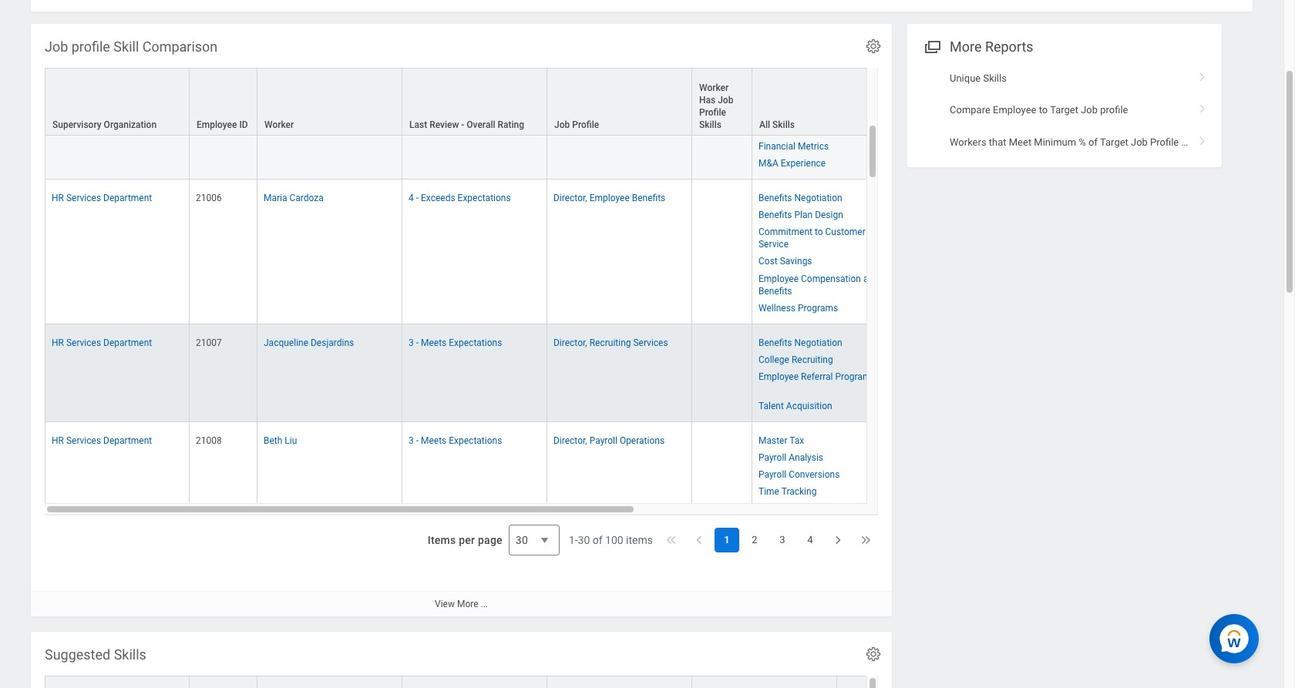Task type: describe. For each thing, give the bounding box(es) containing it.
4 for 4
[[808, 535, 814, 546]]

hr services department for 21008
[[52, 436, 152, 447]]

supervisory organization
[[52, 119, 157, 130]]

service
[[759, 239, 789, 250]]

2 column header from the left
[[190, 676, 258, 689]]

3 button
[[771, 528, 795, 553]]

hr services department link for 21008
[[52, 433, 152, 447]]

more inside job profile skill comparison element
[[457, 599, 479, 610]]

talent
[[759, 401, 784, 412]]

jacqueline desjardins
[[264, 338, 354, 348]]

1 vertical spatial target
[[1101, 136, 1129, 148]]

commitment to customer service link
[[759, 224, 866, 250]]

job profile column header
[[548, 68, 693, 136]]

master tax
[[759, 436, 805, 447]]

time
[[759, 487, 780, 498]]

organization
[[104, 119, 157, 130]]

employee compensation and benefits
[[759, 273, 879, 297]]

items
[[626, 534, 653, 547]]

of inside 'list'
[[1089, 136, 1098, 148]]

to inside commitment to customer service
[[815, 227, 823, 238]]

cell for director, payroll operations
[[693, 423, 753, 509]]

time tracking
[[759, 487, 817, 498]]

worker has job profile skills
[[700, 82, 734, 130]]

job left skill
[[45, 38, 68, 55]]

worker has job profile skills button
[[693, 69, 752, 135]]

items selected list for director, employee benefits
[[759, 190, 891, 315]]

worker for worker
[[265, 119, 294, 130]]

worker button
[[258, 69, 402, 135]]

benefits negotiation for plan
[[759, 193, 843, 204]]

expectations for director, payroll operations
[[449, 436, 502, 447]]

3 - meets expectations link for director, recruiting services
[[409, 335, 502, 348]]

- for jacqueline desjardins
[[416, 338, 419, 348]]

100
[[606, 534, 624, 547]]

beth liu
[[264, 436, 297, 447]]

worker column header
[[258, 68, 403, 136]]

financial accounting
[[759, 124, 845, 135]]

financial metrics link
[[759, 138, 829, 152]]

benefits plan design link
[[759, 207, 844, 221]]

supervisory organization button
[[46, 69, 189, 135]]

conversions
[[789, 470, 840, 481]]

payroll analysis
[[759, 453, 824, 464]]

chevron right image
[[1193, 131, 1213, 146]]

expectations for director, recruiting services
[[449, 338, 502, 348]]

1 horizontal spatial more
[[950, 38, 982, 55]]

- for beth liu
[[416, 436, 419, 447]]

meet
[[1010, 136, 1032, 148]]

benefits negotiation link for recruiting
[[759, 335, 843, 348]]

entreprise
[[759, 107, 801, 118]]

compensation
[[801, 273, 862, 284]]

unique
[[950, 72, 981, 84]]

items per page
[[428, 534, 503, 547]]

view
[[435, 599, 455, 610]]

financial for financial metrics
[[759, 141, 796, 152]]

maria cardoza link
[[264, 190, 324, 204]]

benefits inside employee compensation and benefits
[[759, 286, 793, 297]]

employee id
[[197, 119, 248, 130]]

exceeds
[[421, 193, 456, 204]]

maria
[[264, 193, 287, 204]]

4 button
[[798, 528, 823, 553]]

compare
[[950, 104, 991, 116]]

1 column header from the left
[[45, 676, 190, 689]]

recruiting for director,
[[590, 338, 631, 348]]

m&a
[[759, 158, 779, 169]]

all
[[760, 119, 771, 130]]

items per page element
[[426, 516, 560, 565]]

of inside status
[[593, 534, 603, 547]]

services for jacqueline desjardins
[[66, 338, 101, 348]]

3 for jacqueline desjardins
[[409, 338, 414, 348]]

rating
[[498, 119, 525, 130]]

4 - exceeds expectations
[[409, 193, 511, 204]]

job profile skill comparison element
[[31, 24, 1188, 617]]

experience
[[781, 158, 826, 169]]

5 column header from the left
[[548, 676, 693, 689]]

5 row from the top
[[45, 423, 1188, 509]]

talent acquisition link
[[759, 398, 833, 412]]

skills for unique skills
[[984, 72, 1007, 84]]

3 - meets expectations for director, payroll operations
[[409, 436, 502, 447]]

4 for 4 - exceeds expectations
[[409, 193, 414, 204]]

hr services department for 21006
[[52, 193, 152, 204]]

items selected list containing entreprise valuation
[[759, 70, 870, 170]]

employee compensation and benefits link
[[759, 270, 879, 297]]

employee for employee compensation and benefits
[[759, 273, 799, 284]]

1 vertical spatial programs
[[836, 372, 876, 383]]

chevron left small image
[[692, 533, 707, 548]]

wellness programs
[[759, 303, 839, 314]]

all skills button
[[753, 69, 897, 135]]

row containing entreprise valuation
[[45, 60, 1188, 180]]

services for maria cardoza
[[66, 193, 101, 204]]

financial metrics
[[759, 141, 829, 152]]

job right %
[[1132, 136, 1148, 148]]

hr services department link for 21006
[[52, 190, 152, 204]]

negotiation for plan
[[795, 193, 843, 204]]

workers that meet minimum % of target job profile skills
[[950, 136, 1206, 148]]

compare employee to target job profile link
[[908, 94, 1223, 126]]

job up %
[[1082, 104, 1098, 116]]

time tracking link
[[759, 484, 817, 498]]

skill
[[114, 38, 139, 55]]

desjardins
[[311, 338, 354, 348]]

minimum
[[1035, 136, 1077, 148]]

director, recruiting services link
[[554, 335, 669, 348]]

meets for jacqueline desjardins
[[421, 338, 447, 348]]

payroll for payroll conversions
[[759, 470, 787, 481]]

plan
[[795, 210, 813, 221]]

last
[[410, 119, 427, 130]]

chevron right image for unique skills
[[1193, 67, 1213, 82]]

college
[[759, 355, 790, 365]]

and
[[864, 273, 879, 284]]

workers that meet minimum % of target job profile skills link
[[908, 126, 1223, 158]]

referral
[[801, 372, 833, 383]]

meets for beth liu
[[421, 436, 447, 447]]

cost savings link
[[759, 253, 813, 267]]

comparison
[[142, 38, 218, 55]]

last review - overall rating column header
[[403, 68, 548, 136]]

negotiation for recruiting
[[795, 338, 843, 348]]

director, employee benefits
[[554, 193, 666, 204]]

master tax link
[[759, 433, 805, 447]]

maria cardoza
[[264, 193, 324, 204]]

skills for suggested skills
[[114, 647, 146, 663]]

0 vertical spatial target
[[1051, 104, 1079, 116]]

director, employee benefits link
[[554, 190, 666, 204]]

suggested skills element
[[31, 632, 1128, 689]]

compare employee to target job profile
[[950, 104, 1129, 116]]

chevron 2x left small image
[[664, 533, 680, 548]]

2 button
[[743, 528, 768, 553]]

4 column header from the left
[[403, 676, 548, 689]]

%
[[1079, 136, 1087, 148]]

jacqueline desjardins link
[[264, 335, 354, 348]]

list inside 'pagination' element
[[715, 528, 823, 553]]

tracking
[[782, 487, 817, 498]]

m&a experience link
[[759, 155, 826, 169]]

4 row from the top
[[45, 325, 1188, 423]]

employee id column header
[[190, 68, 258, 136]]

employee for employee id
[[197, 119, 237, 130]]

department for 21008
[[103, 436, 152, 447]]

customer
[[826, 227, 866, 238]]

beth liu link
[[264, 433, 297, 447]]

21006
[[196, 193, 222, 204]]

job profile
[[555, 119, 600, 130]]

valuation
[[803, 107, 842, 118]]



Task type: vqa. For each thing, say whether or not it's contained in the screenshot.
1st 3 - Meets Expectations link from the bottom
yes



Task type: locate. For each thing, give the bounding box(es) containing it.
0 horizontal spatial worker
[[265, 119, 294, 130]]

3 hr services department from the top
[[52, 436, 152, 447]]

job inside worker has job profile skills
[[718, 95, 734, 106]]

1 vertical spatial hr services department link
[[52, 335, 152, 348]]

2 vertical spatial hr services department
[[52, 436, 152, 447]]

expectations for director, employee benefits
[[458, 193, 511, 204]]

that
[[990, 136, 1007, 148]]

supervisory
[[52, 119, 102, 130]]

2 hr services department link from the top
[[52, 335, 152, 348]]

1 vertical spatial meets
[[421, 436, 447, 447]]

financial up m&a
[[759, 141, 796, 152]]

2 department from the top
[[103, 338, 152, 348]]

college recruiting
[[759, 355, 834, 365]]

21007
[[196, 338, 222, 348]]

department for 21006
[[103, 193, 152, 204]]

1 horizontal spatial list
[[908, 62, 1223, 158]]

2 chevron right image from the top
[[1193, 99, 1213, 114]]

hr for 21007
[[52, 338, 64, 348]]

0 vertical spatial benefits negotiation
[[759, 193, 843, 204]]

profile left skill
[[72, 38, 110, 55]]

1 meets from the top
[[421, 338, 447, 348]]

payroll conversions link
[[759, 467, 840, 481]]

...
[[481, 599, 488, 610]]

recruiting for college
[[792, 355, 834, 365]]

benefits negotiation link for plan
[[759, 190, 843, 204]]

0 vertical spatial profile
[[72, 38, 110, 55]]

1-30 of 100 items
[[569, 534, 653, 547]]

talent acquisition
[[759, 401, 833, 412]]

- inside 4 - exceeds expectations link
[[416, 193, 419, 204]]

job inside column header
[[555, 119, 570, 130]]

1 vertical spatial benefits negotiation link
[[759, 335, 843, 348]]

1 vertical spatial of
[[593, 534, 603, 547]]

director, recruiting services
[[554, 338, 669, 348]]

to up minimum on the right of the page
[[1040, 104, 1048, 116]]

of right %
[[1089, 136, 1098, 148]]

4 inside button
[[808, 535, 814, 546]]

items selected list
[[759, 70, 870, 170], [759, 190, 891, 315], [759, 335, 891, 413], [759, 433, 865, 499]]

entreprise valuation
[[759, 107, 842, 118]]

2 horizontal spatial profile
[[1151, 136, 1180, 148]]

0 vertical spatial department
[[103, 193, 152, 204]]

worker
[[700, 82, 729, 93], [265, 119, 294, 130]]

0 vertical spatial meets
[[421, 338, 447, 348]]

job profile button
[[548, 69, 692, 135]]

4 items selected list from the top
[[759, 433, 865, 499]]

1 vertical spatial to
[[815, 227, 823, 238]]

1 vertical spatial chevron right image
[[1193, 99, 1213, 114]]

1-
[[569, 534, 578, 547]]

target right %
[[1101, 136, 1129, 148]]

of right 30
[[593, 534, 603, 547]]

1 vertical spatial expectations
[[449, 338, 502, 348]]

- inside 'last review - overall rating' popup button
[[462, 119, 465, 130]]

to
[[1040, 104, 1048, 116], [815, 227, 823, 238]]

1 benefits negotiation link from the top
[[759, 190, 843, 204]]

0 horizontal spatial profile
[[72, 38, 110, 55]]

1 vertical spatial profile
[[1101, 104, 1129, 116]]

2 meets from the top
[[421, 436, 447, 447]]

2 vertical spatial payroll
[[759, 470, 787, 481]]

benefits negotiation for recruiting
[[759, 338, 843, 348]]

1 chevron right image from the top
[[1193, 67, 1213, 82]]

0 vertical spatial director,
[[554, 193, 588, 204]]

0 vertical spatial 3 - meets expectations
[[409, 338, 502, 348]]

1 vertical spatial worker
[[265, 119, 294, 130]]

0 horizontal spatial recruiting
[[590, 338, 631, 348]]

items selected list for director, payroll operations
[[759, 433, 865, 499]]

1 department from the top
[[103, 193, 152, 204]]

hr services department link for 21007
[[52, 335, 152, 348]]

profile right the rating at the top of the page
[[573, 119, 600, 130]]

meets
[[421, 338, 447, 348], [421, 436, 447, 447]]

cell
[[190, 60, 258, 180], [693, 60, 753, 180], [693, 180, 753, 325], [693, 325, 753, 423], [693, 423, 753, 509]]

benefits negotiation up college recruiting link
[[759, 338, 843, 348]]

cardoza
[[290, 193, 324, 204]]

payroll for payroll analysis
[[759, 453, 787, 464]]

chevron right image
[[1193, 67, 1213, 82], [1193, 99, 1213, 114]]

to inside compare employee to target job profile link
[[1040, 104, 1048, 116]]

worker inside column header
[[265, 119, 294, 130]]

director, for director, recruiting services
[[554, 338, 588, 348]]

3 inside button
[[780, 535, 786, 546]]

liu
[[285, 436, 297, 447]]

1 items selected list from the top
[[759, 70, 870, 170]]

benefits negotiation up benefits plan design link on the right top of page
[[759, 193, 843, 204]]

employee referral programs link
[[759, 369, 876, 383]]

configure job profile skill comparison image
[[865, 38, 882, 55]]

supervisory organization column header
[[45, 68, 190, 136]]

employee inside employee compensation and benefits
[[759, 273, 799, 284]]

menu group image
[[922, 35, 943, 56]]

hr services department
[[52, 193, 152, 204], [52, 338, 152, 348], [52, 436, 152, 447]]

3 - meets expectations link
[[409, 335, 502, 348], [409, 433, 502, 447]]

employee inside popup button
[[197, 119, 237, 130]]

1 hr services department from the top
[[52, 193, 152, 204]]

2 vertical spatial director,
[[554, 436, 588, 447]]

skills for all skills
[[773, 119, 795, 130]]

hr for 21008
[[52, 436, 64, 447]]

2 items selected list from the top
[[759, 190, 891, 315]]

wellness programs link
[[759, 300, 839, 314]]

list containing unique skills
[[908, 62, 1223, 158]]

job
[[45, 38, 68, 55], [718, 95, 734, 106], [1082, 104, 1098, 116], [555, 119, 570, 130], [1132, 136, 1148, 148]]

chevron right image inside unique skills link
[[1193, 67, 1213, 82]]

items selected list for director, recruiting services
[[759, 335, 891, 413]]

1 hr services department link from the top
[[52, 190, 152, 204]]

employee for employee referral programs
[[759, 372, 799, 383]]

profile
[[700, 107, 727, 118], [573, 119, 600, 130], [1151, 136, 1180, 148]]

overall
[[467, 119, 496, 130]]

1 horizontal spatial of
[[1089, 136, 1098, 148]]

4
[[409, 193, 414, 204], [808, 535, 814, 546]]

payroll inside payroll analysis link
[[759, 453, 787, 464]]

0 vertical spatial programs
[[798, 303, 839, 314]]

payroll left operations at the bottom of page
[[590, 436, 618, 447]]

payroll inside payroll conversions link
[[759, 470, 787, 481]]

department for 21007
[[103, 338, 152, 348]]

chevron right small image
[[831, 533, 846, 548]]

0 vertical spatial to
[[1040, 104, 1048, 116]]

director, payroll operations
[[554, 436, 665, 447]]

employee inside 'list'
[[994, 104, 1037, 116]]

1 vertical spatial 4
[[808, 535, 814, 546]]

profile inside column header
[[573, 119, 600, 130]]

of
[[1089, 136, 1098, 148], [593, 534, 603, 547]]

view more ... link
[[31, 591, 892, 617]]

0 horizontal spatial to
[[815, 227, 823, 238]]

job profile skill comparison
[[45, 38, 218, 55]]

1 horizontal spatial worker
[[700, 82, 729, 93]]

3 - meets expectations link for director, payroll operations
[[409, 433, 502, 447]]

1 horizontal spatial to
[[1040, 104, 1048, 116]]

1 vertical spatial department
[[103, 338, 152, 348]]

1 benefits negotiation from the top
[[759, 193, 843, 204]]

0 vertical spatial payroll
[[590, 436, 618, 447]]

0 horizontal spatial more
[[457, 599, 479, 610]]

director, for director, payroll operations
[[554, 436, 588, 447]]

reports
[[986, 38, 1034, 55]]

cell for director, recruiting services
[[693, 325, 753, 423]]

0 vertical spatial hr
[[52, 193, 64, 204]]

1 vertical spatial hr services department
[[52, 338, 152, 348]]

0 horizontal spatial profile
[[573, 119, 600, 130]]

jacqueline
[[264, 338, 309, 348]]

worker has job profile skills column header
[[693, 68, 753, 136]]

3 director, from the top
[[554, 436, 588, 447]]

0 vertical spatial financial
[[759, 124, 796, 135]]

more up unique
[[950, 38, 982, 55]]

benefits negotiation link up benefits plan design link on the right top of page
[[759, 190, 843, 204]]

row
[[45, 60, 1188, 180], [45, 68, 1188, 136], [45, 180, 1188, 325], [45, 325, 1188, 423], [45, 423, 1188, 509], [45, 676, 1128, 689]]

recruiting inside college recruiting link
[[792, 355, 834, 365]]

services for beth liu
[[66, 436, 101, 447]]

0 vertical spatial list
[[908, 62, 1223, 158]]

worker for worker has job profile skills
[[700, 82, 729, 93]]

master
[[759, 436, 788, 447]]

3 - meets expectations for director, recruiting services
[[409, 338, 502, 348]]

list containing 2
[[715, 528, 823, 553]]

2 negotiation from the top
[[795, 338, 843, 348]]

benefits plan design
[[759, 210, 844, 221]]

0 vertical spatial more
[[950, 38, 982, 55]]

programs
[[798, 303, 839, 314], [836, 372, 876, 383]]

worker up has
[[700, 82, 729, 93]]

0 vertical spatial profile
[[700, 107, 727, 118]]

beth
[[264, 436, 283, 447]]

profile inside 'list'
[[1101, 104, 1129, 116]]

4 left chevron right small image
[[808, 535, 814, 546]]

3 hr from the top
[[52, 436, 64, 447]]

tax
[[790, 436, 805, 447]]

0 vertical spatial 3 - meets expectations link
[[409, 335, 502, 348]]

chevron 2x right small image
[[859, 533, 874, 548]]

wellness
[[759, 303, 796, 314]]

2 financial from the top
[[759, 141, 796, 152]]

chevron right image inside compare employee to target job profile link
[[1193, 99, 1213, 114]]

2 vertical spatial hr services department link
[[52, 433, 152, 447]]

3 row from the top
[[45, 180, 1188, 325]]

hr services department link
[[52, 190, 152, 204], [52, 335, 152, 348], [52, 433, 152, 447]]

0 vertical spatial negotiation
[[795, 193, 843, 204]]

1 vertical spatial negotiation
[[795, 338, 843, 348]]

has
[[700, 95, 716, 106]]

2 vertical spatial profile
[[1151, 136, 1180, 148]]

payroll analysis link
[[759, 450, 824, 464]]

items selected list containing master tax
[[759, 433, 865, 499]]

3 department from the top
[[103, 436, 152, 447]]

1 vertical spatial payroll
[[759, 453, 787, 464]]

financial down "entreprise"
[[759, 124, 796, 135]]

0 horizontal spatial list
[[715, 528, 823, 553]]

30
[[578, 534, 590, 547]]

hr
[[52, 193, 64, 204], [52, 338, 64, 348], [52, 436, 64, 447]]

0 vertical spatial benefits negotiation link
[[759, 190, 843, 204]]

column header
[[45, 676, 190, 689], [190, 676, 258, 689], [258, 676, 403, 689], [403, 676, 548, 689], [548, 676, 693, 689], [693, 676, 838, 689]]

workers
[[950, 136, 987, 148]]

1 vertical spatial 3 - meets expectations link
[[409, 433, 502, 447]]

page
[[478, 534, 503, 547]]

last review - overall rating
[[410, 119, 525, 130]]

pagination element
[[569, 516, 879, 565]]

job right the rating at the top of the page
[[555, 119, 570, 130]]

skills inside worker has job profile skills
[[700, 119, 722, 130]]

0 vertical spatial 3
[[409, 338, 414, 348]]

unique skills
[[950, 72, 1007, 84]]

2 vertical spatial hr
[[52, 436, 64, 447]]

1 vertical spatial director,
[[554, 338, 588, 348]]

target down unique skills link
[[1051, 104, 1079, 116]]

1 horizontal spatial target
[[1101, 136, 1129, 148]]

3
[[409, 338, 414, 348], [409, 436, 414, 447], [780, 535, 786, 546]]

4 - exceeds expectations link
[[409, 190, 511, 204]]

2 vertical spatial department
[[103, 436, 152, 447]]

profile down has
[[700, 107, 727, 118]]

1 vertical spatial more
[[457, 599, 479, 610]]

1 vertical spatial list
[[715, 528, 823, 553]]

3 hr services department link from the top
[[52, 433, 152, 447]]

3 column header from the left
[[258, 676, 403, 689]]

negotiation up college recruiting link
[[795, 338, 843, 348]]

0 vertical spatial 4
[[409, 193, 414, 204]]

commitment to customer service
[[759, 227, 866, 250]]

commitment
[[759, 227, 813, 238]]

hr services department for 21007
[[52, 338, 152, 348]]

1 vertical spatial benefits negotiation
[[759, 338, 843, 348]]

0 vertical spatial of
[[1089, 136, 1098, 148]]

0 horizontal spatial 4
[[409, 193, 414, 204]]

2 hr services department from the top
[[52, 338, 152, 348]]

2 row from the top
[[45, 68, 1188, 136]]

benefits negotiation link
[[759, 190, 843, 204], [759, 335, 843, 348]]

payroll up time
[[759, 470, 787, 481]]

operations
[[620, 436, 665, 447]]

worker right id
[[265, 119, 294, 130]]

1 vertical spatial 3 - meets expectations
[[409, 436, 502, 447]]

2 benefits negotiation from the top
[[759, 338, 843, 348]]

services inside director, recruiting services 'link'
[[634, 338, 669, 348]]

row containing worker has job profile skills
[[45, 68, 1188, 136]]

1 vertical spatial recruiting
[[792, 355, 834, 365]]

department
[[103, 193, 152, 204], [103, 338, 152, 348], [103, 436, 152, 447]]

2 vertical spatial expectations
[[449, 436, 502, 447]]

cell for director, employee benefits
[[693, 180, 753, 325]]

1 vertical spatial profile
[[573, 119, 600, 130]]

2 vertical spatial 3
[[780, 535, 786, 546]]

1 director, from the top
[[554, 193, 588, 204]]

services
[[66, 193, 101, 204], [66, 338, 101, 348], [634, 338, 669, 348], [66, 436, 101, 447]]

2 benefits negotiation link from the top
[[759, 335, 843, 348]]

profile
[[72, 38, 110, 55], [1101, 104, 1129, 116]]

id
[[239, 119, 248, 130]]

financial for financial accounting
[[759, 124, 796, 135]]

unique skills link
[[908, 62, 1223, 94]]

1 hr from the top
[[52, 193, 64, 204]]

1 horizontal spatial 4
[[808, 535, 814, 546]]

benefits negotiation link up college recruiting link
[[759, 335, 843, 348]]

0 vertical spatial chevron right image
[[1193, 67, 1213, 82]]

2 3 - meets expectations link from the top
[[409, 433, 502, 447]]

payroll
[[590, 436, 618, 447], [759, 453, 787, 464], [759, 470, 787, 481]]

row inside suggested skills element
[[45, 676, 1128, 689]]

expectations
[[458, 193, 511, 204], [449, 338, 502, 348], [449, 436, 502, 447]]

0 vertical spatial worker
[[700, 82, 729, 93]]

programs down employee compensation and benefits
[[798, 303, 839, 314]]

1-30 of 100 items status
[[569, 533, 653, 548]]

benefits negotiation
[[759, 193, 843, 204], [759, 338, 843, 348]]

0 vertical spatial hr services department
[[52, 193, 152, 204]]

2 3 - meets expectations from the top
[[409, 436, 502, 447]]

2 hr from the top
[[52, 338, 64, 348]]

payroll inside director, payroll operations link
[[590, 436, 618, 447]]

1 vertical spatial financial
[[759, 141, 796, 152]]

-
[[462, 119, 465, 130], [416, 193, 419, 204], [416, 338, 419, 348], [416, 436, 419, 447]]

2
[[752, 535, 758, 546]]

profile up workers that meet minimum % of target job profile skills
[[1101, 104, 1129, 116]]

chevron right image for compare employee to target job profile
[[1193, 99, 1213, 114]]

to down design
[[815, 227, 823, 238]]

director, for director, employee benefits
[[554, 193, 588, 204]]

profile inside worker has job profile skills
[[700, 107, 727, 118]]

3 items selected list from the top
[[759, 335, 891, 413]]

savings
[[780, 256, 813, 267]]

3 for beth liu
[[409, 436, 414, 447]]

list
[[908, 62, 1223, 158], [715, 528, 823, 553]]

1 vertical spatial hr
[[52, 338, 64, 348]]

profile inside 'list'
[[1151, 136, 1180, 148]]

2 director, from the top
[[554, 338, 588, 348]]

1 3 - meets expectations link from the top
[[409, 335, 502, 348]]

cost savings
[[759, 256, 813, 267]]

programs right referral
[[836, 372, 876, 383]]

- for maria cardoza
[[416, 193, 419, 204]]

director, inside 'link'
[[554, 338, 588, 348]]

0 horizontal spatial target
[[1051, 104, 1079, 116]]

employee id button
[[190, 69, 257, 135]]

financial accounting link
[[759, 121, 845, 135]]

1 negotiation from the top
[[795, 193, 843, 204]]

worker inside worker has job profile skills
[[700, 82, 729, 93]]

payroll down "master"
[[759, 453, 787, 464]]

1 horizontal spatial recruiting
[[792, 355, 834, 365]]

1 horizontal spatial profile
[[1101, 104, 1129, 116]]

1 horizontal spatial profile
[[700, 107, 727, 118]]

benefits
[[632, 193, 666, 204], [759, 193, 793, 204], [759, 210, 793, 221], [759, 286, 793, 297], [759, 338, 793, 348]]

profile left chevron right image
[[1151, 136, 1180, 148]]

4 left exceeds
[[409, 193, 414, 204]]

6 row from the top
[[45, 676, 1128, 689]]

job right has
[[718, 95, 734, 106]]

metrics
[[798, 141, 829, 152]]

0 horizontal spatial of
[[593, 534, 603, 547]]

1 row from the top
[[45, 60, 1188, 180]]

hr for 21006
[[52, 193, 64, 204]]

1 vertical spatial 3
[[409, 436, 414, 447]]

0 vertical spatial expectations
[[458, 193, 511, 204]]

1 financial from the top
[[759, 124, 796, 135]]

6 column header from the left
[[693, 676, 838, 689]]

1 3 - meets expectations from the top
[[409, 338, 502, 348]]

negotiation up design
[[795, 193, 843, 204]]

0 vertical spatial recruiting
[[590, 338, 631, 348]]

configure suggested skills image
[[865, 646, 882, 663]]

accounting
[[798, 124, 845, 135]]

0 vertical spatial hr services department link
[[52, 190, 152, 204]]

recruiting inside director, recruiting services 'link'
[[590, 338, 631, 348]]

view more ...
[[435, 599, 488, 610]]

more left ...
[[457, 599, 479, 610]]



